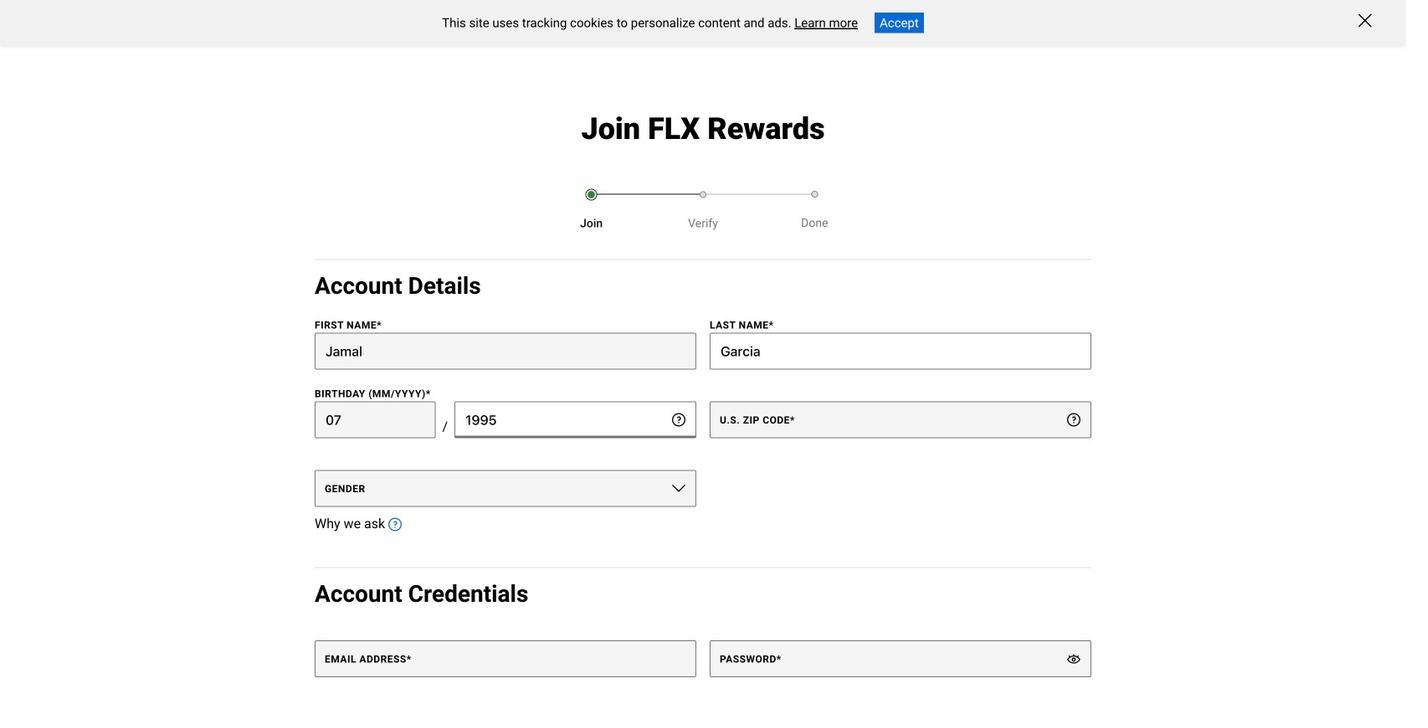 Task type: describe. For each thing, give the bounding box(es) containing it.
cookie banner region
[[0, 0, 1407, 46]]

inactive image
[[812, 191, 818, 198]]



Task type: locate. For each thing, give the bounding box(es) containing it.
inactive image
[[700, 191, 707, 198]]

None text field
[[315, 333, 697, 370], [315, 401, 436, 438], [315, 333, 697, 370], [315, 401, 436, 438]]

None password field
[[710, 641, 1092, 678]]

1 horizontal spatial more information image
[[1068, 413, 1081, 427]]

2 more information image from the left
[[1068, 413, 1081, 427]]

None text field
[[710, 333, 1092, 370], [455, 401, 697, 438], [710, 401, 1092, 438], [710, 333, 1092, 370], [455, 401, 697, 438], [710, 401, 1092, 438]]

show password image
[[1068, 652, 1081, 666]]

1 more information image from the left
[[672, 413, 686, 427]]

required element
[[377, 319, 382, 331], [769, 319, 774, 331], [790, 414, 795, 426], [407, 654, 412, 665], [777, 654, 782, 665]]

close image
[[1359, 14, 1372, 27]]

None email field
[[315, 641, 697, 678]]

active image
[[586, 189, 598, 201]]

toolbar
[[114, 0, 939, 45]]

primary element
[[100, 0, 1306, 45]]

more information image
[[672, 413, 686, 427], [1068, 413, 1081, 427]]

0 horizontal spatial more information image
[[672, 413, 686, 427]]

more information image
[[389, 518, 402, 531]]



Task type: vqa. For each thing, say whether or not it's contained in the screenshot.
Close image at the right top of the page
yes



